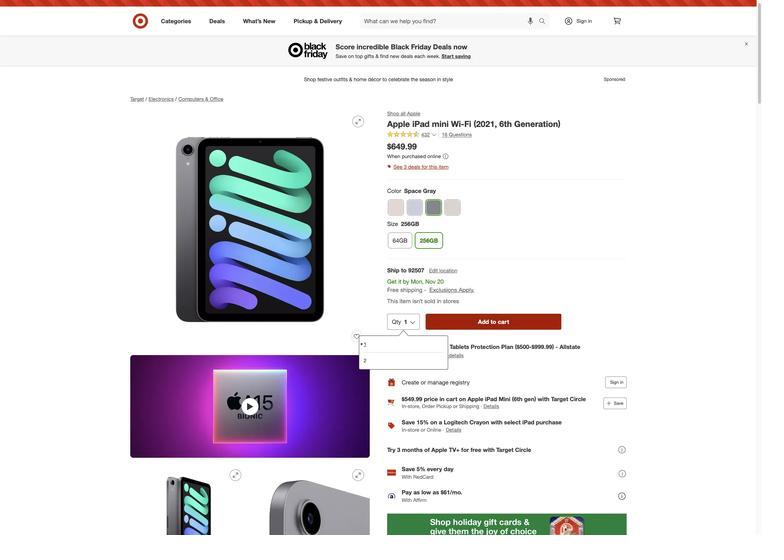 Task type: describe. For each thing, give the bounding box(es) containing it.
categories
[[161, 17, 191, 25]]

save for save 5% every day with redcard
[[402, 466, 415, 473]]

1 vertical spatial 256gb
[[420, 237, 438, 244]]

$649.99
[[387, 141, 417, 151]]

purchase
[[536, 419, 562, 426]]

select
[[504, 419, 521, 426]]

see 3 deals for this item link
[[387, 162, 627, 172]]

2 as from the left
[[433, 489, 439, 496]]

save 15% on a logitech crayon with select ipad purchase link
[[402, 419, 562, 426]]

sold
[[424, 298, 435, 305]]

deals element
[[387, 392, 627, 462]]

1 vertical spatial item
[[400, 298, 411, 305]]

pay as low as $61/mo. with affirm
[[402, 489, 462, 504]]

0 horizontal spatial 2
[[364, 358, 367, 364]]

a
[[439, 419, 442, 426]]

0 vertical spatial deals
[[209, 17, 225, 25]]

2 / from the left
[[175, 96, 177, 102]]

when
[[387, 153, 400, 160]]

top
[[355, 53, 363, 59]]

apple right all
[[407, 110, 420, 117]]

color space gray
[[387, 187, 436, 195]]

order
[[422, 403, 435, 410]]

or inside save 15% on a logitech crayon with select ipad purchase in-store or online ∙ details
[[421, 427, 425, 433]]

save 5% every day with redcard
[[402, 466, 454, 480]]

64gb
[[393, 237, 408, 244]]

week.
[[427, 53, 440, 59]]

starlight image
[[445, 200, 460, 215]]

20
[[437, 278, 444, 285]]

add to cart
[[478, 319, 509, 326]]

qty
[[392, 319, 401, 326]]

- for shipping
[[424, 286, 426, 294]]

1 link
[[364, 336, 444, 353]]

apple ipad mini wi-fi (2021, 6th generation), 4 of 8 image
[[253, 464, 370, 536]]

shop all apple apple ipad mini wi-fi (2021, 6th generation)
[[387, 110, 561, 129]]

0 vertical spatial advertisement region
[[124, 71, 633, 88]]

deals inside score incredible black friday deals now save on top gifts & find new deals each week. start saving
[[433, 43, 452, 51]]

0 horizontal spatial 1
[[364, 341, 367, 347]]

0 vertical spatial sign in
[[577, 18, 592, 24]]

store
[[408, 427, 419, 433]]

plan
[[501, 344, 513, 351]]

start
[[442, 53, 454, 59]]

score incredible black friday deals now save on top gifts & find new deals each week. start saving
[[336, 43, 471, 59]]

location
[[439, 268, 457, 274]]

friday
[[411, 43, 431, 51]]

2 link
[[364, 353, 444, 369]]

protection
[[471, 344, 500, 351]]

1 vertical spatial details button
[[446, 426, 462, 434]]

16
[[442, 131, 447, 138]]

computers
[[178, 96, 204, 102]]

432
[[421, 131, 430, 138]]

qty 1
[[392, 319, 407, 326]]

create or manage registry
[[402, 379, 470, 386]]

0 horizontal spatial &
[[205, 96, 209, 102]]

tablets
[[450, 344, 469, 351]]

∙ inside the $549.99 price in cart on apple ipad mini (6th gen) with target circle in-store, order pickup or shipping ∙ details
[[481, 403, 482, 410]]

see inside 2 year premium tablets protection plan ($500-$999.99) - allstate $129.00 · see plan details
[[427, 353, 436, 359]]

create
[[402, 379, 419, 386]]

price
[[424, 396, 438, 403]]

mini
[[432, 119, 449, 129]]

cart inside button
[[498, 319, 509, 326]]

location: 92507 image
[[133, 0, 155, 1]]

this
[[387, 298, 398, 305]]

fi
[[464, 119, 471, 129]]

1 / from the left
[[146, 96, 147, 102]]

save for save 15% on a logitech crayon with select ipad purchase in-store or online ∙ details
[[402, 419, 415, 426]]

1 horizontal spatial target
[[496, 447, 514, 454]]

0 vertical spatial sign
[[577, 18, 587, 24]]

5%
[[417, 466, 426, 473]]

search
[[536, 18, 553, 25]]

apple ipad mini wi-fi (2021, 6th generation), 1 of 8 image
[[130, 110, 370, 350]]

mon,
[[411, 278, 424, 285]]

$999.99)
[[532, 344, 554, 351]]

try
[[387, 447, 396, 454]]

crayon
[[470, 419, 489, 426]]

exclusions
[[429, 286, 457, 294]]

what's new link
[[237, 13, 285, 29]]

see 3 deals for this item
[[394, 164, 449, 170]]

office
[[210, 96, 223, 102]]

& inside score incredible black friday deals now save on top gifts & find new deals each week. start saving
[[376, 53, 379, 59]]

nov
[[425, 278, 436, 285]]

year
[[410, 344, 422, 351]]

it
[[398, 278, 401, 285]]

when purchased online
[[387, 153, 441, 160]]

image gallery element
[[130, 110, 370, 536]]

ipad inside shop all apple apple ipad mini wi-fi (2021, 6th generation)
[[412, 119, 430, 129]]

target inside the $549.99 price in cart on apple ipad mini (6th gen) with target circle in-store, order pickup or shipping ∙ details
[[551, 396, 568, 403]]

questions
[[449, 131, 472, 138]]

manage
[[428, 379, 449, 386]]

2 year premium tablets protection plan ($500-$999.99) - allstate $129.00 · see plan details
[[405, 344, 581, 359]]

in inside button
[[620, 380, 624, 385]]

15%
[[417, 419, 429, 426]]

generation)
[[514, 119, 561, 129]]

details inside the $549.99 price in cart on apple ipad mini (6th gen) with target circle in-store, order pickup or shipping ∙ details
[[484, 403, 499, 410]]

0 vertical spatial or
[[421, 379, 426, 386]]

∙ inside save 15% on a logitech crayon with select ipad purchase in-store or online ∙ details
[[443, 427, 444, 433]]

in inside the $549.99 price in cart on apple ipad mini (6th gen) with target circle in-store, order pickup or shipping ∙ details
[[440, 396, 445, 403]]

day
[[444, 466, 454, 473]]

256gb link
[[415, 233, 443, 249]]

0 vertical spatial &
[[314, 17, 318, 25]]

purple image
[[407, 200, 422, 215]]

computers & office link
[[178, 96, 223, 102]]

0 vertical spatial details button
[[484, 403, 499, 410]]

categories link
[[155, 13, 200, 29]]

score
[[336, 43, 355, 51]]

try 3 months of apple tv+ for free with target circle
[[387, 447, 531, 454]]

circle inside the $549.99 price in cart on apple ipad mini (6th gen) with target circle in-store, order pickup or shipping ∙ details
[[570, 396, 586, 403]]

affirm
[[413, 497, 427, 504]]

all
[[401, 110, 406, 117]]

tv+
[[449, 447, 460, 454]]

shipping
[[459, 403, 479, 410]]

2 inside 2 year premium tablets protection plan ($500-$999.99) - allstate $129.00 · see plan details
[[405, 344, 408, 351]]



Task type: vqa. For each thing, say whether or not it's contained in the screenshot.
bottommost iPad
yes



Task type: locate. For each thing, give the bounding box(es) containing it.
details down mini
[[484, 403, 499, 410]]

0 vertical spatial pickup
[[294, 17, 313, 25]]

item left isn't
[[400, 298, 411, 305]]

1 vertical spatial deals
[[408, 164, 421, 170]]

- left allstate
[[556, 344, 558, 351]]

stores
[[443, 298, 459, 305]]

2 vertical spatial ipad
[[522, 419, 534, 426]]

2 with from the top
[[402, 497, 412, 504]]

size
[[387, 220, 398, 228]]

- inside get it by mon, nov 20 free shipping - exclusions apply.
[[424, 286, 426, 294]]

target
[[130, 96, 144, 102], [551, 396, 568, 403], [496, 447, 514, 454]]

with
[[402, 474, 412, 480], [402, 497, 412, 504]]

ipad up 432
[[412, 119, 430, 129]]

deals down when purchased online
[[408, 164, 421, 170]]

2
[[405, 344, 408, 351], [364, 358, 367, 364]]

1 in- from the top
[[402, 403, 408, 410]]

2 horizontal spatial &
[[376, 53, 379, 59]]

with down pay
[[402, 497, 412, 504]]

details button down 'logitech'
[[446, 426, 462, 434]]

what's new
[[243, 17, 276, 25]]

ship to 92507
[[387, 267, 424, 274]]

with right free
[[483, 447, 495, 454]]

target / electronics / computers & office
[[130, 96, 223, 102]]

0 vertical spatial -
[[424, 286, 426, 294]]

- for $999.99)
[[556, 344, 558, 351]]

3 inside deals element
[[397, 447, 400, 454]]

256gb right 64gb
[[420, 237, 438, 244]]

details down 'logitech'
[[446, 427, 461, 433]]

cart right add
[[498, 319, 509, 326]]

1 vertical spatial 3
[[397, 447, 400, 454]]

target up purchase
[[551, 396, 568, 403]]

purchased
[[402, 153, 426, 160]]

add
[[478, 319, 489, 326]]

on up shipping
[[459, 396, 466, 403]]

1 vertical spatial or
[[453, 403, 458, 410]]

saving
[[455, 53, 471, 59]]

edit location
[[429, 268, 457, 274]]

with right "gen)"
[[538, 396, 550, 403]]

1 vertical spatial deals
[[433, 43, 452, 51]]

1 vertical spatial sign
[[610, 380, 619, 385]]

on inside save 15% on a logitech crayon with select ipad purchase in-store or online ∙ details
[[430, 419, 437, 426]]

isn't
[[413, 298, 423, 305]]

what's
[[243, 17, 262, 25]]

0 vertical spatial cart
[[498, 319, 509, 326]]

1 horizontal spatial for
[[461, 447, 469, 454]]

0 vertical spatial 3
[[404, 164, 407, 170]]

0 vertical spatial 2
[[405, 344, 408, 351]]

save button
[[604, 398, 627, 410]]

apple down all
[[387, 119, 410, 129]]

in
[[588, 18, 592, 24], [437, 298, 441, 305], [620, 380, 624, 385], [440, 396, 445, 403]]

0 horizontal spatial 256gb
[[401, 220, 419, 228]]

1 vertical spatial target
[[551, 396, 568, 403]]

apple ipad mini wi-fi (2021, 6th generation), 2 of 8, play video image
[[130, 355, 370, 458]]

exclusions apply. link
[[429, 286, 474, 294]]

$549.99 price in cart on apple ipad mini (6th gen) with target circle in-store, order pickup or shipping ∙ details
[[402, 396, 586, 410]]

to for cart
[[491, 319, 496, 326]]

for inside deals element
[[461, 447, 469, 454]]

search button
[[536, 13, 553, 30]]

get it by mon, nov 20 free shipping - exclusions apply.
[[387, 278, 474, 294]]

1 vertical spatial on
[[459, 396, 466, 403]]

1 with from the top
[[402, 474, 412, 480]]

1
[[404, 319, 407, 326], [364, 341, 367, 347]]

for
[[422, 164, 428, 170], [461, 447, 469, 454]]

ipad inside the $549.99 price in cart on apple ipad mini (6th gen) with target circle in-store, order pickup or shipping ∙ details
[[485, 396, 497, 403]]

1 horizontal spatial sign
[[610, 380, 619, 385]]

cart down registry
[[446, 396, 457, 403]]

with inside save 5% every day with redcard
[[402, 474, 412, 480]]

1 vertical spatial advertisement region
[[387, 514, 627, 536]]

(6th
[[512, 396, 523, 403]]

see down 'when'
[[394, 164, 403, 170]]

sign in inside button
[[610, 380, 624, 385]]

pickup left delivery
[[294, 17, 313, 25]]

ipad right select
[[522, 419, 534, 426]]

1 horizontal spatial 256gb
[[420, 237, 438, 244]]

($500-
[[515, 344, 532, 351]]

add to cart button
[[426, 314, 562, 330]]

0 horizontal spatial target
[[130, 96, 144, 102]]

get
[[387, 278, 397, 285]]

cart inside the $549.99 price in cart on apple ipad mini (6th gen) with target circle in-store, order pickup or shipping ∙ details
[[446, 396, 457, 403]]

with left select
[[491, 419, 503, 426]]

as up affirm
[[413, 489, 420, 496]]

sign in
[[577, 18, 592, 24], [610, 380, 624, 385]]

What can we help you find? suggestions appear below search field
[[360, 13, 541, 29]]

0 vertical spatial 256gb
[[401, 220, 419, 228]]

now
[[454, 43, 468, 51]]

of
[[424, 447, 430, 454]]

1 horizontal spatial pickup
[[436, 403, 452, 410]]

or right create
[[421, 379, 426, 386]]

0 horizontal spatial details
[[446, 427, 461, 433]]

432 link
[[387, 131, 437, 139]]

None checkbox
[[387, 349, 395, 356]]

1 horizontal spatial &
[[314, 17, 318, 25]]

0 vertical spatial with
[[538, 396, 550, 403]]

1 vertical spatial sign in
[[610, 380, 624, 385]]

0 horizontal spatial details button
[[446, 426, 462, 434]]

0 vertical spatial for
[[422, 164, 428, 170]]

shipping
[[400, 286, 423, 294]]

1 horizontal spatial /
[[175, 96, 177, 102]]

electronics link
[[149, 96, 174, 102]]

0 horizontal spatial sign
[[577, 18, 587, 24]]

see right ·
[[427, 353, 436, 359]]

on inside the $549.99 price in cart on apple ipad mini (6th gen) with target circle in-store, order pickup or shipping ∙ details
[[459, 396, 466, 403]]

1 horizontal spatial 1
[[404, 319, 407, 326]]

plan
[[438, 353, 447, 359]]

2 vertical spatial &
[[205, 96, 209, 102]]

0 vertical spatial in-
[[402, 403, 408, 410]]

3 right try
[[397, 447, 400, 454]]

apple ipad mini wi-fi (2021, 6th generation), 3 of 8 image
[[130, 464, 247, 536]]

edit
[[429, 268, 438, 274]]

0 vertical spatial ipad
[[412, 119, 430, 129]]

months
[[402, 447, 423, 454]]

0 horizontal spatial sign in
[[577, 18, 592, 24]]

ipad left mini
[[485, 396, 497, 403]]

0 vertical spatial item
[[439, 164, 449, 170]]

1 vertical spatial with
[[402, 497, 412, 504]]

target link
[[130, 96, 144, 102]]

/ right electronics
[[175, 96, 177, 102]]

1 vertical spatial pickup
[[436, 403, 452, 410]]

0 vertical spatial deals
[[401, 53, 413, 59]]

∙ right online
[[443, 427, 444, 433]]

or inside the $549.99 price in cart on apple ipad mini (6th gen) with target circle in-store, order pickup or shipping ∙ details
[[453, 403, 458, 410]]

0 horizontal spatial to
[[401, 267, 407, 274]]

as right low
[[433, 489, 439, 496]]

16 questions
[[442, 131, 472, 138]]

save inside save 5% every day with redcard
[[402, 466, 415, 473]]

redcard
[[413, 474, 434, 480]]

space
[[404, 187, 422, 195]]

premium
[[423, 344, 448, 351]]

black
[[391, 43, 409, 51]]

item right this
[[439, 164, 449, 170]]

0 horizontal spatial cart
[[446, 396, 457, 403]]

1 vertical spatial 1
[[364, 341, 367, 347]]

with
[[538, 396, 550, 403], [491, 419, 503, 426], [483, 447, 495, 454]]

see plan details button
[[427, 352, 464, 360]]

1 horizontal spatial sign in
[[610, 380, 624, 385]]

registry
[[450, 379, 470, 386]]

apple
[[407, 110, 420, 117], [387, 119, 410, 129], [468, 396, 483, 403], [431, 447, 447, 454]]

shop
[[387, 110, 399, 117]]

in- down $549.99 at right bottom
[[402, 403, 408, 410]]

deals
[[401, 53, 413, 59], [408, 164, 421, 170]]

1 vertical spatial &
[[376, 53, 379, 59]]

apple up shipping
[[468, 396, 483, 403]]

2 horizontal spatial on
[[459, 396, 466, 403]]

1 horizontal spatial 2
[[405, 344, 408, 351]]

circle
[[570, 396, 586, 403], [515, 447, 531, 454]]

deals down the black
[[401, 53, 413, 59]]

/
[[146, 96, 147, 102], [175, 96, 177, 102]]

to right add
[[491, 319, 496, 326]]

sign
[[577, 18, 587, 24], [610, 380, 619, 385]]

on left top
[[348, 53, 354, 59]]

& left find
[[376, 53, 379, 59]]

3 for try
[[397, 447, 400, 454]]

apple inside the $549.99 price in cart on apple ipad mini (6th gen) with target circle in-store, order pickup or shipping ∙ details
[[468, 396, 483, 403]]

$549.99
[[402, 396, 422, 403]]

1 horizontal spatial see
[[427, 353, 436, 359]]

1 horizontal spatial on
[[430, 419, 437, 426]]

0 horizontal spatial on
[[348, 53, 354, 59]]

1 horizontal spatial as
[[433, 489, 439, 496]]

0 horizontal spatial for
[[422, 164, 428, 170]]

details
[[484, 403, 499, 410], [446, 427, 461, 433]]

2 vertical spatial with
[[483, 447, 495, 454]]

apply.
[[459, 286, 474, 294]]

allstate
[[560, 344, 581, 351]]

2 vertical spatial or
[[421, 427, 425, 433]]

·
[[424, 352, 426, 359]]

2 horizontal spatial ipad
[[522, 419, 534, 426]]

see
[[394, 164, 403, 170], [427, 353, 436, 359]]

save up store
[[402, 419, 415, 426]]

pink image
[[388, 200, 404, 215]]

gray
[[423, 187, 436, 195]]

$61/mo.
[[441, 489, 462, 496]]

free
[[471, 447, 481, 454]]

find
[[380, 53, 389, 59]]

save inside save 15% on a logitech crayon with select ipad purchase in-store or online ∙ details
[[402, 419, 415, 426]]

1 vertical spatial ∙
[[443, 427, 444, 433]]

color
[[387, 187, 401, 195]]

2 vertical spatial on
[[430, 419, 437, 426]]

this
[[429, 164, 438, 170]]

apple right of
[[431, 447, 447, 454]]

∙ right shipping
[[481, 403, 482, 410]]

& left delivery
[[314, 17, 318, 25]]

space gray image
[[426, 200, 441, 215]]

/ right target link
[[146, 96, 147, 102]]

0 vertical spatial on
[[348, 53, 354, 59]]

store,
[[408, 403, 421, 410]]

0 vertical spatial target
[[130, 96, 144, 102]]

- down nov
[[424, 286, 426, 294]]

for right tv+ on the bottom of page
[[461, 447, 469, 454]]

with inside save 15% on a logitech crayon with select ipad purchase in-store or online ∙ details
[[491, 419, 503, 426]]

0 vertical spatial with
[[402, 474, 412, 480]]

$129.00
[[405, 353, 423, 359]]

details inside save 15% on a logitech crayon with select ipad purchase in-store or online ∙ details
[[446, 427, 461, 433]]

3 down purchased
[[404, 164, 407, 170]]

0 horizontal spatial circle
[[515, 447, 531, 454]]

incredible
[[357, 43, 389, 51]]

or down 15% on the right of page
[[421, 427, 425, 433]]

in- inside save 15% on a logitech crayon with select ipad purchase in-store or online ∙ details
[[402, 427, 408, 433]]

0 vertical spatial details
[[484, 403, 499, 410]]

- inside 2 year premium tablets protection plan ($500-$999.99) - allstate $129.00 · see plan details
[[556, 344, 558, 351]]

0 horizontal spatial 3
[[397, 447, 400, 454]]

sign in button
[[606, 377, 627, 389]]

0 horizontal spatial ipad
[[412, 119, 430, 129]]

pickup down price
[[436, 403, 452, 410]]

1 vertical spatial with
[[491, 419, 503, 426]]

1 vertical spatial 2
[[364, 358, 367, 364]]

deals left what's in the left top of the page
[[209, 17, 225, 25]]

1 horizontal spatial ∙
[[481, 403, 482, 410]]

on
[[348, 53, 354, 59], [459, 396, 466, 403], [430, 419, 437, 426]]

ipad inside save 15% on a logitech crayon with select ipad purchase in-store or online ∙ details
[[522, 419, 534, 426]]

to for 92507
[[401, 267, 407, 274]]

in- inside the $549.99 price in cart on apple ipad mini (6th gen) with target circle in-store, order pickup or shipping ∙ details
[[402, 403, 408, 410]]

this item isn't sold in stores
[[387, 298, 459, 305]]

or left shipping
[[453, 403, 458, 410]]

1 horizontal spatial ipad
[[485, 396, 497, 403]]

1 vertical spatial to
[[491, 319, 496, 326]]

save inside button
[[614, 401, 624, 406]]

0 horizontal spatial deals
[[209, 17, 225, 25]]

wi-
[[451, 119, 464, 129]]

pickup
[[294, 17, 313, 25], [436, 403, 452, 410]]

advertisement region
[[124, 71, 633, 88], [387, 514, 627, 536]]

on inside score incredible black friday deals now save on top gifts & find new deals each week. start saving
[[348, 53, 354, 59]]

1 vertical spatial circle
[[515, 447, 531, 454]]

sign in link
[[558, 13, 604, 29]]

group
[[387, 220, 627, 252]]

0 vertical spatial ∙
[[481, 403, 482, 410]]

with inside pay as low as $61/mo. with affirm
[[402, 497, 412, 504]]

1 horizontal spatial -
[[556, 344, 558, 351]]

0 vertical spatial to
[[401, 267, 407, 274]]

1 vertical spatial details
[[446, 427, 461, 433]]

target left electronics
[[130, 96, 144, 102]]

save for save
[[614, 401, 624, 406]]

in-
[[402, 403, 408, 410], [402, 427, 408, 433]]

0 vertical spatial 1
[[404, 319, 407, 326]]

256gb down purple icon
[[401, 220, 419, 228]]

1 vertical spatial cart
[[446, 396, 457, 403]]

deals link
[[203, 13, 234, 29]]

1 as from the left
[[413, 489, 420, 496]]

& left office
[[205, 96, 209, 102]]

to inside button
[[491, 319, 496, 326]]

0 horizontal spatial item
[[400, 298, 411, 305]]

0 horizontal spatial ∙
[[443, 427, 444, 433]]

0 horizontal spatial -
[[424, 286, 426, 294]]

1 vertical spatial in-
[[402, 427, 408, 433]]

0 vertical spatial see
[[394, 164, 403, 170]]

save left 5%
[[402, 466, 415, 473]]

to right ship
[[401, 267, 407, 274]]

for left this
[[422, 164, 428, 170]]

1 horizontal spatial circle
[[570, 396, 586, 403]]

save down sign in button at the right
[[614, 401, 624, 406]]

sign inside button
[[610, 380, 619, 385]]

1 horizontal spatial details
[[484, 403, 499, 410]]

1 horizontal spatial item
[[439, 164, 449, 170]]

in- up months
[[402, 427, 408, 433]]

save down the score
[[336, 53, 347, 59]]

save 15% on a logitech crayon with select ipad purchase in-store or online ∙ details
[[402, 419, 562, 433]]

1 vertical spatial -
[[556, 344, 558, 351]]

on left a at the bottom of page
[[430, 419, 437, 426]]

deals inside score incredible black friday deals now save on top gifts & find new deals each week. start saving
[[401, 53, 413, 59]]

group containing size
[[387, 220, 627, 252]]

save inside score incredible black friday deals now save on top gifts & find new deals each week. start saving
[[336, 53, 347, 59]]

3 for see
[[404, 164, 407, 170]]

deals up start
[[433, 43, 452, 51]]

1 vertical spatial for
[[461, 447, 469, 454]]

electronics
[[149, 96, 174, 102]]

with up pay
[[402, 474, 412, 480]]

2 in- from the top
[[402, 427, 408, 433]]

pickup inside the $549.99 price in cart on apple ipad mini (6th gen) with target circle in-store, order pickup or shipping ∙ details
[[436, 403, 452, 410]]

or
[[421, 379, 426, 386], [453, 403, 458, 410], [421, 427, 425, 433]]

target down select
[[496, 447, 514, 454]]

every
[[427, 466, 442, 473]]

details button up save 15% on a logitech crayon with select ipad purchase link on the right of page
[[484, 403, 499, 410]]

logitech
[[444, 419, 468, 426]]

0 horizontal spatial /
[[146, 96, 147, 102]]

mini
[[499, 396, 510, 403]]

with inside the $549.99 price in cart on apple ipad mini (6th gen) with target circle in-store, order pickup or shipping ∙ details
[[538, 396, 550, 403]]



